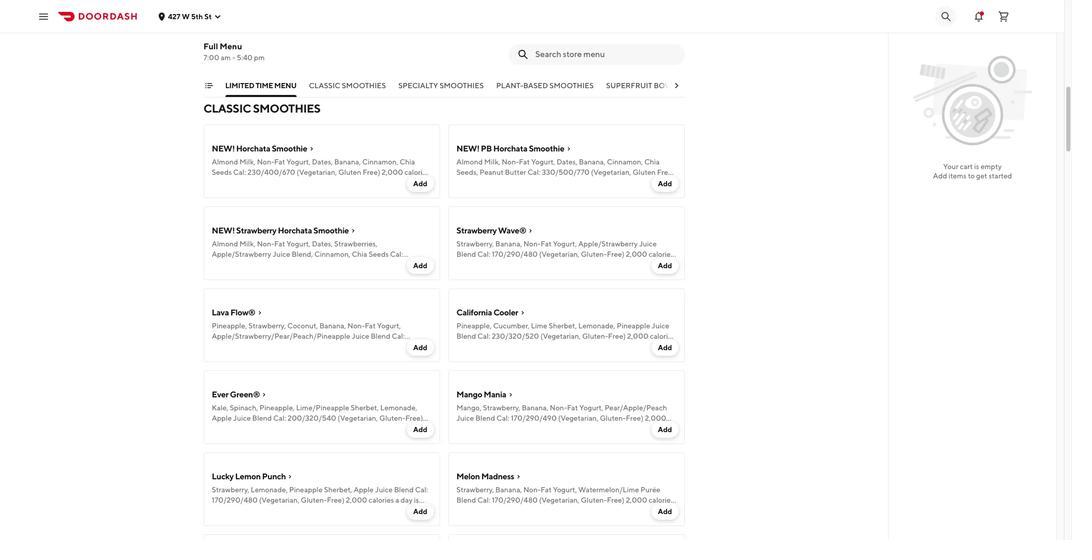 Task type: locate. For each thing, give the bounding box(es) containing it.
1 vertical spatial new! strawberry horchata smoothie
[[212, 226, 349, 236]]

1 horizontal spatial classic
[[309, 81, 341, 90]]

5th
[[191, 12, 203, 20]]

classic down limited at the top
[[204, 102, 251, 115]]

limited
[[225, 81, 254, 90]]

add button
[[407, 175, 434, 192], [652, 175, 679, 192], [407, 257, 434, 274], [652, 257, 679, 274], [407, 339, 434, 356], [652, 339, 679, 356], [407, 421, 434, 438], [652, 421, 679, 438], [407, 503, 434, 520], [652, 503, 679, 520]]

add for melon madness
[[658, 507, 673, 516]]

specialty smoothies button
[[399, 80, 484, 97]]

1 vertical spatial classic
[[204, 102, 251, 115]]

add button for mango mania
[[652, 421, 679, 438]]

lava flow®
[[212, 308, 256, 318]]

st
[[205, 12, 212, 20]]

427 w 5th st
[[168, 12, 212, 20]]

add for lucky lemon punch
[[413, 507, 428, 516]]

add button for new! horchata smoothie
[[407, 175, 434, 192]]

0 vertical spatial classic smoothies
[[309, 81, 386, 90]]

am
[[221, 53, 231, 62]]

1 vertical spatial classic smoothies
[[204, 102, 321, 115]]

0 vertical spatial new! strawberry horchata smoothie
[[212, 17, 349, 27]]

add button for ever green®
[[407, 421, 434, 438]]

-
[[232, 53, 236, 62]]

classic
[[309, 81, 341, 90], [204, 102, 251, 115]]

menu
[[274, 81, 297, 90]]

lucky lemon punch
[[212, 472, 286, 481]]

ever green®
[[212, 390, 260, 400]]

is
[[975, 162, 980, 171]]

lucky
[[212, 472, 234, 481]]

new! horchata smoothie
[[212, 144, 307, 154]]

427
[[168, 12, 180, 20]]

add button for new! pb horchata smoothie
[[652, 175, 679, 192]]

classic right menu
[[309, 81, 341, 90]]

add for new! strawberry horchata smoothie
[[413, 261, 428, 270]]

specialty
[[399, 81, 438, 90]]

add for california cooler
[[658, 343, 673, 352]]

new! strawberry horchata smoothie
[[212, 17, 349, 27], [212, 226, 349, 236]]

add button for new! strawberry horchata smoothie
[[407, 257, 434, 274]]

your cart is empty add items to get started
[[934, 162, 1013, 180]]

open menu image
[[37, 10, 50, 23]]

2 new! strawberry horchata smoothie from the top
[[212, 226, 349, 236]]

classic smoothies
[[309, 81, 386, 90], [204, 102, 321, 115]]

add for new! pb horchata smoothie
[[658, 180, 673, 188]]

superfruit
[[607, 81, 653, 90]]

superfruit bowls
[[607, 81, 682, 90]]

ever
[[212, 390, 229, 400]]

0 horizontal spatial classic
[[204, 102, 251, 115]]

wave®
[[499, 226, 527, 236]]

superfruit bowls button
[[607, 80, 682, 97]]

add button for lava flow®
[[407, 339, 434, 356]]

add for strawberry wave®
[[658, 261, 673, 270]]

california cooler
[[457, 308, 519, 318]]

lava
[[212, 308, 229, 318]]

horchata
[[278, 17, 312, 27], [236, 144, 271, 154], [494, 144, 528, 154], [278, 226, 312, 236]]

melon madness
[[457, 472, 515, 481]]

cooler
[[494, 308, 519, 318]]

add button for lucky lemon punch
[[407, 503, 434, 520]]

pb
[[481, 144, 492, 154]]

new!
[[212, 17, 235, 27], [212, 144, 235, 154], [457, 144, 480, 154], [212, 226, 235, 236]]

new! pb horchata smoothie
[[457, 144, 565, 154]]

0 items, open order cart image
[[998, 10, 1011, 23]]

add
[[934, 172, 948, 180], [413, 180, 428, 188], [658, 180, 673, 188], [413, 261, 428, 270], [658, 261, 673, 270], [413, 343, 428, 352], [658, 343, 673, 352], [413, 425, 428, 434], [658, 425, 673, 434], [413, 507, 428, 516], [658, 507, 673, 516]]

strawberry
[[236, 17, 277, 27], [236, 226, 277, 236], [457, 226, 497, 236]]

1 new! strawberry horchata smoothie from the top
[[212, 17, 349, 27]]

5:40
[[237, 53, 253, 62]]

items
[[949, 172, 967, 180]]

0 vertical spatial classic
[[309, 81, 341, 90]]

smoothie
[[314, 17, 349, 27], [272, 144, 307, 154], [529, 144, 565, 154], [314, 226, 349, 236]]

smoothies
[[342, 81, 386, 90], [440, 81, 484, 90], [550, 81, 594, 90], [253, 102, 321, 115]]



Task type: describe. For each thing, give the bounding box(es) containing it.
add for lava flow®
[[413, 343, 428, 352]]

scroll menu navigation right image
[[673, 81, 681, 90]]

time
[[256, 81, 273, 90]]

add button for california cooler
[[652, 339, 679, 356]]

new! for new! strawberry horchata smoothie
[[212, 226, 235, 236]]

bowls
[[654, 81, 682, 90]]

w
[[182, 12, 190, 20]]

notification bell image
[[973, 10, 986, 23]]

add for new! horchata smoothie
[[413, 180, 428, 188]]

add inside your cart is empty add items to get started
[[934, 172, 948, 180]]

new! for new! horchata smoothie
[[212, 144, 235, 154]]

full
[[204, 42, 218, 51]]

smoothies inside button
[[440, 81, 484, 90]]

pm
[[254, 53, 265, 62]]

plant-
[[497, 81, 524, 90]]

specialty smoothies
[[399, 81, 484, 90]]

add for mango mania
[[658, 425, 673, 434]]

add for ever green®
[[413, 425, 428, 434]]

melon
[[457, 472, 480, 481]]

427 w 5th st button
[[158, 12, 222, 20]]

new! for new! pb horchata smoothie
[[457, 144, 480, 154]]

green®
[[230, 390, 260, 400]]

7:00
[[204, 53, 219, 62]]

mango mania
[[457, 390, 507, 400]]

add button for melon madness
[[652, 503, 679, 520]]

menu
[[220, 42, 242, 51]]

add button for strawberry wave®
[[652, 257, 679, 274]]

lemon
[[235, 472, 261, 481]]

punch
[[262, 472, 286, 481]]

limited time menu
[[225, 81, 297, 90]]

mania
[[484, 390, 507, 400]]

classic inside button
[[309, 81, 341, 90]]

started
[[990, 172, 1013, 180]]

strawberry wave®
[[457, 226, 527, 236]]

based
[[524, 81, 548, 90]]

to
[[969, 172, 976, 180]]

get
[[977, 172, 988, 180]]

Item Search search field
[[536, 49, 677, 60]]

plant-based smoothies
[[497, 81, 594, 90]]

mango
[[457, 390, 483, 400]]

plant-based smoothies button
[[497, 80, 594, 97]]

cart
[[961, 162, 974, 171]]

your
[[944, 162, 959, 171]]

empty
[[981, 162, 1003, 171]]

flow®
[[231, 308, 256, 318]]

show menu categories image
[[205, 81, 213, 90]]

full menu 7:00 am - 5:40 pm
[[204, 42, 265, 62]]

california
[[457, 308, 492, 318]]

madness
[[482, 472, 515, 481]]

classic smoothies button
[[309, 80, 386, 97]]



Task type: vqa. For each thing, say whether or not it's contained in the screenshot.
100% corresponding to Vanilla & Fresh Fruit Cake - Whole 8"
no



